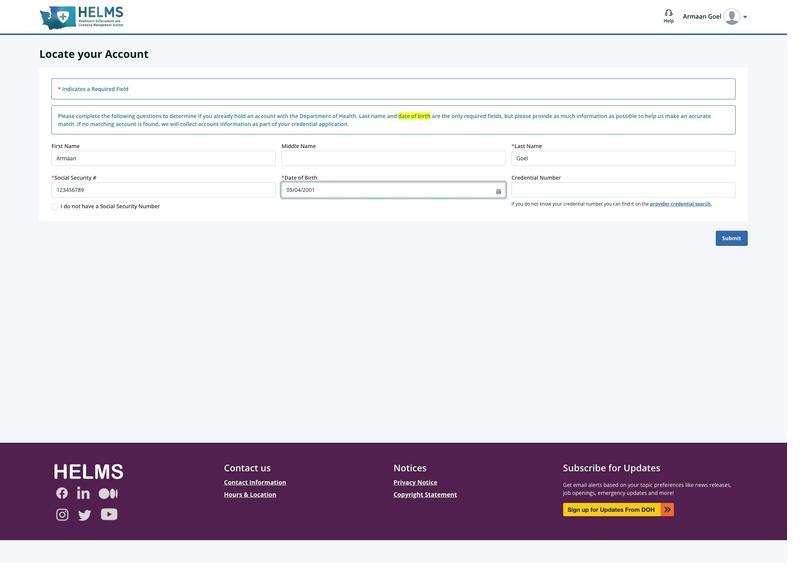 Task type: vqa. For each thing, say whether or not it's contained in the screenshot.
*undefined Text Box in the left of the page
no



Task type: locate. For each thing, give the bounding box(es) containing it.
None text field
[[282, 183, 506, 198], [512, 183, 736, 198], [282, 183, 506, 198], [512, 183, 736, 198]]

medium logo image
[[97, 486, 119, 501]]

group
[[282, 172, 506, 198]]

facebook logo image
[[54, 486, 69, 501]]

None text field
[[52, 151, 276, 166], [282, 151, 506, 166], [512, 151, 736, 166], [52, 183, 276, 198], [52, 151, 276, 166], [282, 151, 506, 166], [512, 151, 736, 166], [52, 183, 276, 198]]

helms logo image
[[54, 465, 123, 480]]



Task type: describe. For each thing, give the bounding box(es) containing it.
youtube logo image
[[99, 507, 119, 522]]

profile image image
[[724, 8, 741, 25]]

help image
[[665, 9, 673, 16]]

sign up for updates from doh image
[[563, 503, 675, 517]]

twitter logo image
[[76, 507, 93, 522]]

instagram logo image
[[54, 507, 70, 522]]

linkedin logo image
[[75, 486, 91, 501]]

helms | healthcare enforcement and licensing management system image
[[39, 3, 128, 30]]



